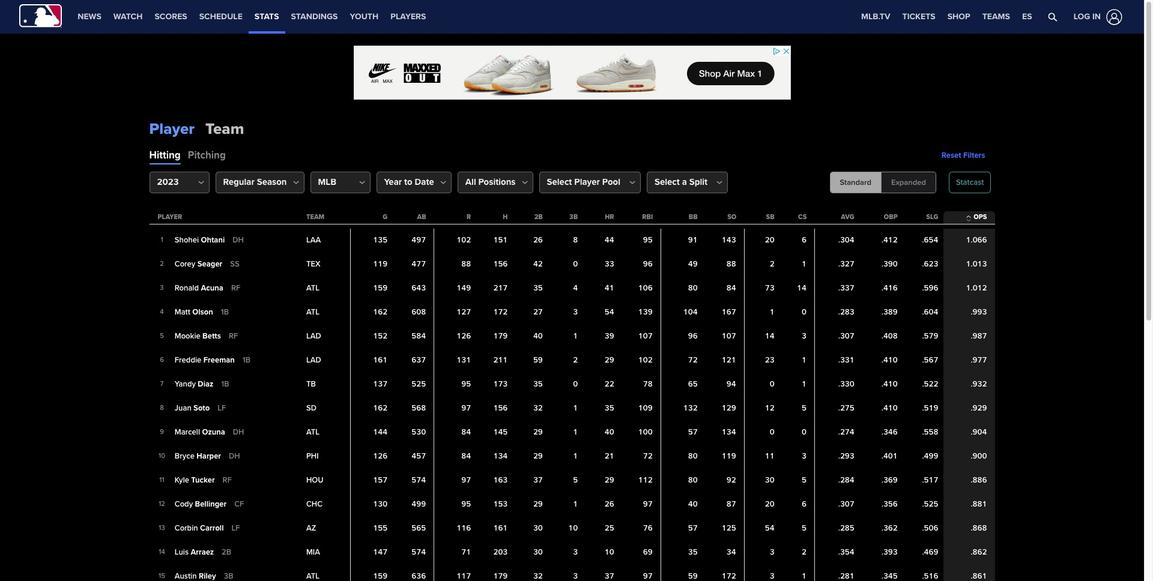 Task type: vqa. For each thing, say whether or not it's contained in the screenshot.
the middle while
no



Task type: locate. For each thing, give the bounding box(es) containing it.
153
[[494, 500, 508, 510]]

2 vertical spatial .410
[[882, 404, 898, 413]]

134 link up 119 link
[[722, 428, 737, 437]]

87 link
[[727, 500, 737, 510]]

0 vertical spatial 96
[[643, 260, 653, 269]]

bryce
[[175, 452, 195, 461]]

1 vertical spatial 26 link
[[605, 500, 614, 510]]

marcell ozuna
[[175, 428, 225, 437]]

1 .307 from the top
[[839, 332, 855, 341]]

35 down '59'
[[534, 380, 543, 389]]

1 .410 from the top
[[882, 356, 898, 365]]

14 right 73
[[797, 284, 807, 293]]

2 select from the left
[[655, 177, 680, 188]]

134 link down 145 link
[[494, 452, 508, 461]]

27
[[534, 308, 543, 317]]

so
[[728, 213, 737, 221]]

1b right freeman
[[243, 356, 251, 365]]

bb
[[689, 213, 698, 221]]

1 vertical spatial lad
[[306, 356, 321, 365]]

134 up 119 link
[[722, 428, 737, 437]]

1 20 from the top
[[765, 236, 775, 245]]

94
[[727, 380, 737, 389]]

marcell
[[175, 428, 200, 437]]

2 vertical spatial 30
[[534, 548, 543, 558]]

54 up 39 link
[[605, 308, 614, 317]]

group
[[830, 172, 937, 193]]

player left pool
[[575, 177, 600, 188]]

3 80 link from the top
[[688, 476, 698, 486]]

1 horizontal spatial 8
[[573, 236, 578, 245]]

.410 up .346
[[882, 404, 898, 413]]

84 left 145 link
[[462, 428, 471, 437]]

57 for 125
[[688, 524, 698, 534]]

2 atl from the top
[[306, 308, 320, 317]]

159
[[373, 284, 388, 293]]

2 30 link from the top
[[534, 548, 543, 558]]

0 vertical spatial 26 link
[[534, 236, 543, 245]]

2 lad from the top
[[306, 356, 321, 365]]

4 1 link from the top
[[573, 452, 578, 461]]

.307
[[839, 332, 855, 341], [839, 500, 855, 510]]

tb
[[306, 380, 316, 389]]

42
[[534, 260, 543, 269]]

132
[[684, 404, 698, 413]]

35 for "35" "link" on the left of 34
[[688, 548, 698, 558]]

1 30 link from the top
[[534, 524, 543, 534]]

2 vertical spatial 80
[[688, 476, 698, 486]]

156 down "173"
[[494, 404, 508, 413]]

10 for 10 link to the bottom
[[605, 548, 614, 558]]

1 156 from the top
[[494, 260, 508, 269]]

35 link down 22 link
[[605, 404, 614, 413]]

sb
[[766, 213, 775, 221]]

80 link for 119
[[688, 452, 698, 461]]

0 horizontal spatial 12
[[159, 501, 165, 509]]

156 down 151 link
[[494, 260, 508, 269]]

advertisement element
[[354, 46, 791, 100], [815, 112, 995, 142]]

5 1 link from the top
[[573, 500, 578, 510]]

rf right tucker
[[223, 476, 232, 485]]

2 156 from the top
[[494, 404, 508, 413]]

1 link for 40
[[573, 428, 578, 437]]

1 vertical spatial 57
[[688, 524, 698, 534]]

574 for 157
[[412, 476, 426, 486]]

1 vertical spatial 96
[[688, 332, 698, 341]]

2 vertical spatial 10
[[605, 548, 614, 558]]

dh right harper at the left bottom of the page
[[229, 452, 240, 461]]

44
[[605, 236, 614, 245]]

shohei
[[175, 235, 199, 245]]

23
[[765, 356, 775, 365]]

119 up the 92 link
[[722, 452, 737, 461]]

1 vertical spatial 20
[[765, 500, 775, 510]]

.331
[[839, 356, 855, 365]]

35 link down '59'
[[534, 380, 543, 389]]

1 vertical spatial 156
[[494, 404, 508, 413]]

1 horizontal spatial lf
[[232, 524, 240, 533]]

0 vertical spatial 574
[[412, 476, 426, 486]]

5 for 163
[[802, 476, 807, 486]]

0 vertical spatial advertisement element
[[354, 46, 791, 100]]

30 right 92
[[765, 476, 775, 486]]

29 for 40
[[534, 428, 543, 437]]

132 link
[[684, 404, 698, 413]]

0 vertical spatial 156 link
[[494, 260, 508, 269]]

h
[[503, 213, 508, 221]]

26 link down 2b button
[[534, 236, 543, 245]]

29
[[605, 356, 614, 365], [534, 428, 543, 437], [534, 452, 543, 461], [605, 476, 614, 486], [534, 500, 543, 510]]

80 link left 119 link
[[688, 452, 698, 461]]

88 up 149
[[462, 260, 471, 269]]

2 vertical spatial 80 link
[[688, 476, 698, 486]]

rf right betts
[[229, 332, 238, 341]]

57 left the 125
[[688, 524, 698, 534]]

lf right "soto"
[[218, 404, 226, 413]]

2 20 from the top
[[765, 500, 775, 510]]

0 vertical spatial 97
[[462, 404, 471, 413]]

8 down 3b 'button'
[[573, 236, 578, 245]]

0 vertical spatial 80 link
[[688, 284, 698, 293]]

1 horizontal spatial 40 link
[[605, 428, 614, 437]]

0 vertical spatial 57
[[688, 428, 698, 437]]

2 80 from the top
[[688, 452, 698, 461]]

96 up 106
[[643, 260, 653, 269]]

95 for 35
[[462, 380, 471, 389]]

.904
[[971, 428, 988, 437]]

all
[[466, 177, 476, 188]]

80 down 49 at the top of page
[[688, 284, 698, 293]]

35 up "27" link
[[534, 284, 543, 293]]

97 left 163 link
[[462, 476, 471, 486]]

12 right 129 link
[[765, 404, 775, 413]]

0 vertical spatial 57 link
[[688, 428, 698, 437]]

1 57 from the top
[[688, 428, 698, 437]]

.506
[[923, 524, 939, 534]]

29 link down 37 on the bottom left of page
[[534, 500, 543, 510]]

80 link left the 92 link
[[688, 476, 698, 486]]

1 vertical spatial 134
[[494, 452, 508, 461]]

179 link
[[494, 332, 508, 341]]

40 link
[[534, 332, 543, 341], [605, 428, 614, 437], [688, 500, 698, 510]]

seager
[[198, 259, 223, 269]]

80
[[688, 284, 698, 293], [688, 452, 698, 461], [688, 476, 698, 486]]

1 horizontal spatial 12
[[765, 404, 775, 413]]

1 horizontal spatial 107
[[722, 332, 737, 341]]

35 for "35" "link" over "27" link
[[534, 284, 543, 293]]

2 574 from the top
[[412, 548, 426, 558]]

12 left cody
[[159, 501, 165, 509]]

pool
[[603, 177, 621, 188]]

2 .410 from the top
[[882, 380, 898, 389]]

2 80 link from the top
[[688, 452, 698, 461]]

57 link for 134
[[688, 428, 698, 437]]

shop
[[948, 11, 971, 22]]

57 for 134
[[688, 428, 698, 437]]

40 link left 87
[[688, 500, 698, 510]]

bryce harper
[[175, 452, 221, 461]]

29 link for 40
[[534, 428, 543, 437]]

26 for right 26 link
[[605, 500, 614, 510]]

40 link up 21 'link'
[[605, 428, 614, 437]]

57 link down 132 link
[[688, 428, 698, 437]]

574 for 147
[[412, 548, 426, 558]]

5 left .284
[[802, 476, 807, 486]]

select for select player pool
[[547, 177, 572, 188]]

5 for 161
[[802, 524, 807, 534]]

0 horizontal spatial 72
[[643, 452, 653, 461]]

5 left .275
[[802, 404, 807, 413]]

104 link
[[684, 308, 698, 317]]

6 for 151
[[802, 236, 807, 245]]

95 down rbi
[[643, 236, 653, 245]]

1 vertical spatial 30 link
[[534, 548, 543, 558]]

1 horizontal spatial 26
[[605, 500, 614, 510]]

sd
[[306, 404, 317, 413]]

95 up 116
[[462, 500, 471, 510]]

26 for top 26 link
[[534, 236, 543, 245]]

.623
[[923, 260, 939, 269]]

8 left juan in the bottom of the page
[[160, 405, 164, 412]]

14 up the 23 at the right of page
[[765, 332, 775, 341]]

80 link down 49 at the top of page
[[688, 284, 698, 293]]

1 vertical spatial 3b
[[224, 572, 233, 582]]

advertisement element up reset
[[815, 112, 995, 142]]

1b right diaz
[[221, 380, 229, 389]]

2 up 73
[[770, 260, 775, 269]]

2 vertical spatial 40
[[688, 500, 698, 510]]

97 up 76
[[643, 500, 653, 510]]

88 up 84 link
[[727, 260, 737, 269]]

1 574 from the top
[[412, 476, 426, 486]]

152
[[373, 332, 388, 341]]

1 vertical spatial 26
[[605, 500, 614, 510]]

11 right 119 link
[[765, 452, 775, 461]]

1 vertical spatial 40
[[605, 428, 614, 437]]

1 lad from the top
[[306, 332, 321, 341]]

72 up "65" link
[[688, 356, 698, 365]]

1 80 link from the top
[[688, 284, 698, 293]]

1 vertical spatial 2b
[[222, 548, 232, 557]]

10 link left 25
[[569, 524, 578, 534]]

.993
[[971, 308, 988, 317]]

126 up 131
[[457, 332, 471, 341]]

0 horizontal spatial 10 link
[[569, 524, 578, 534]]

1 horizontal spatial 2b
[[535, 213, 543, 221]]

1 57 link from the top
[[688, 428, 698, 437]]

3 1 link from the top
[[573, 428, 578, 437]]

57 link for 125
[[688, 524, 698, 534]]

30 link right 203
[[534, 548, 543, 558]]

1 vertical spatial 3 link
[[573, 548, 578, 558]]

secondary navigation element
[[72, 0, 432, 34], [432, 0, 533, 34]]

20 right 87
[[765, 500, 775, 510]]

2 left .354
[[802, 548, 807, 558]]

1 vertical spatial 30
[[534, 524, 543, 534]]

mia
[[306, 548, 320, 558]]

teams link
[[977, 0, 1017, 34]]

all positions
[[466, 177, 516, 188]]

156 link down 151 link
[[494, 260, 508, 269]]

5 for 156
[[802, 404, 807, 413]]

0 vertical spatial 4
[[573, 284, 578, 293]]

95 down 131
[[462, 380, 471, 389]]

0 horizontal spatial 119
[[373, 260, 388, 269]]

1 horizontal spatial 161
[[494, 524, 508, 534]]

expanded button
[[882, 172, 936, 193]]

player button
[[155, 212, 185, 222]]

3b inside 'button'
[[570, 213, 578, 221]]

2 107 from the left
[[722, 332, 737, 341]]

0 vertical spatial 80
[[688, 284, 698, 293]]

atl for 144
[[306, 428, 320, 437]]

1 atl from the top
[[306, 284, 320, 293]]

156
[[494, 260, 508, 269], [494, 404, 508, 413]]

134 down 145 link
[[494, 452, 508, 461]]

1 vertical spatial .307
[[839, 500, 855, 510]]

1 horizontal spatial 119
[[722, 452, 737, 461]]

57 link
[[688, 428, 698, 437], [688, 524, 698, 534]]

2 57 from the top
[[688, 524, 698, 534]]

162 for 568
[[373, 404, 388, 413]]

rf right acuna
[[231, 283, 241, 293]]

29 link down '32'
[[534, 428, 543, 437]]

1 vertical spatial player
[[575, 177, 600, 188]]

156 link down "173"
[[494, 404, 508, 413]]

2 3 link from the top
[[573, 548, 578, 558]]

10 left 'bryce'
[[159, 453, 165, 460]]

2 horizontal spatial 10
[[605, 548, 614, 558]]

select up 3b 'button'
[[547, 177, 572, 188]]

72
[[688, 356, 698, 365], [643, 452, 653, 461]]

161 up 203
[[494, 524, 508, 534]]

156 link for 97
[[494, 404, 508, 413]]

97 for 163
[[462, 476, 471, 486]]

0 vertical spatial 72
[[688, 356, 698, 365]]

0 vertical spatial 2b
[[535, 213, 543, 221]]

1 select from the left
[[547, 177, 572, 188]]

525
[[412, 380, 426, 389]]

1 horizontal spatial 88
[[727, 260, 737, 269]]

olson
[[192, 308, 213, 317]]

mlb
[[318, 177, 337, 188]]

80 left 119 link
[[688, 452, 698, 461]]

1 162 from the top
[[373, 308, 388, 317]]

30 link for 161
[[534, 524, 543, 534]]

10 left 25
[[569, 524, 578, 534]]

0 vertical spatial 1b
[[221, 308, 229, 317]]

40 left 87
[[688, 500, 698, 510]]

1 horizontal spatial 4
[[573, 284, 578, 293]]

29 down '32'
[[534, 428, 543, 437]]

30 link right the 161 link
[[534, 524, 543, 534]]

126
[[457, 332, 471, 341], [373, 452, 388, 461]]

.307 up .285
[[839, 500, 855, 510]]

0 vertical spatial 11
[[765, 452, 775, 461]]

1 vertical spatial 57 link
[[688, 524, 698, 534]]

1 vertical spatial 161
[[494, 524, 508, 534]]

3b right riley
[[224, 572, 233, 582]]

29 link down 39
[[605, 356, 614, 365]]

162 up 152
[[373, 308, 388, 317]]

0 horizontal spatial 14
[[159, 549, 165, 557]]

29 down 37 on the bottom left of page
[[534, 500, 543, 510]]

top navigation menu bar
[[0, 0, 1145, 34]]

102 up 78
[[639, 356, 653, 365]]

2 .307 from the top
[[839, 500, 855, 510]]

11 left 'kyle'
[[159, 477, 164, 484]]

2 vertical spatial 95
[[462, 500, 471, 510]]

2 vertical spatial dh
[[229, 452, 240, 461]]

30 link for 203
[[534, 548, 543, 558]]

3 .410 from the top
[[882, 404, 898, 413]]

49
[[688, 260, 698, 269]]

1b right olson
[[221, 308, 229, 317]]

3 atl from the top
[[306, 428, 320, 437]]

2b button
[[532, 212, 545, 222]]

29 link down 21 'link'
[[605, 476, 614, 486]]

.499
[[923, 452, 939, 461]]

2 horizontal spatial 40 link
[[688, 500, 698, 510]]

5 left .285
[[802, 524, 807, 534]]

565
[[412, 524, 426, 534]]

1 156 link from the top
[[494, 260, 508, 269]]

2 vertical spatial 40 link
[[688, 500, 698, 510]]

0 horizontal spatial 26
[[534, 236, 543, 245]]

91 link
[[688, 236, 698, 245]]

0 horizontal spatial select
[[547, 177, 572, 188]]

84 right 457
[[462, 452, 471, 461]]

2 vertical spatial 6
[[802, 500, 807, 510]]

1 vertical spatial 6
[[160, 356, 164, 364]]

mookie
[[175, 332, 201, 341]]

.579
[[923, 332, 939, 341]]

34
[[727, 548, 737, 558]]

96 up 72 link
[[688, 332, 698, 341]]

574
[[412, 476, 426, 486], [412, 548, 426, 558]]

2 secondary navigation element from the left
[[432, 0, 533, 34]]

2 156 link from the top
[[494, 404, 508, 413]]

80 for 119
[[688, 452, 698, 461]]

0 horizontal spatial 102
[[457, 236, 471, 245]]

.881
[[971, 500, 988, 510]]

.410 down .408
[[882, 356, 898, 365]]

dh right ozuna
[[233, 428, 244, 437]]

watch link
[[107, 0, 149, 34]]

2 right 59 link
[[573, 356, 578, 365]]

10 for 10 link to the top
[[569, 524, 578, 534]]

2 162 from the top
[[373, 404, 388, 413]]

574 down 565 on the bottom left of the page
[[412, 548, 426, 558]]

26 link up 25 link
[[605, 500, 614, 510]]

player
[[149, 120, 195, 138], [575, 177, 600, 188]]

179
[[494, 332, 508, 341]]

72 up 112
[[643, 452, 653, 461]]

tab list
[[149, 147, 276, 172]]

0 vertical spatial 20
[[765, 236, 775, 245]]

0 horizontal spatial 134 link
[[494, 452, 508, 461]]

167
[[722, 308, 737, 317]]

119 up 159
[[373, 260, 388, 269]]

35
[[534, 284, 543, 293], [534, 380, 543, 389], [605, 404, 614, 413], [688, 548, 698, 558]]

29 link for 21
[[534, 452, 543, 461]]

1 secondary navigation element from the left
[[72, 0, 432, 34]]

1 horizontal spatial 10 link
[[605, 548, 614, 558]]

.868
[[971, 524, 988, 534]]

127
[[457, 308, 471, 317]]

637
[[412, 356, 426, 365]]

dh up the ss
[[233, 235, 244, 245]]

1b for freeman
[[243, 356, 251, 365]]

major league baseball image
[[19, 4, 62, 28]]

1 vertical spatial 11
[[159, 477, 164, 484]]

1 80 from the top
[[688, 284, 698, 293]]

2 57 link from the top
[[688, 524, 698, 534]]

26 down 2b button
[[534, 236, 543, 245]]

107 up the 121 link
[[722, 332, 737, 341]]

3 link for 54
[[573, 308, 578, 317]]

73
[[765, 284, 775, 293]]

.346
[[882, 428, 898, 437]]

avg button
[[839, 212, 857, 222]]

1 vertical spatial 119
[[722, 452, 737, 461]]

chc
[[306, 500, 323, 510]]

0 horizontal spatial 134
[[494, 452, 508, 461]]

hr button
[[603, 212, 617, 222]]

corbin
[[175, 524, 198, 533]]

kyle tucker
[[175, 476, 215, 485]]

2b
[[535, 213, 543, 221], [222, 548, 232, 557]]

3 80 from the top
[[688, 476, 698, 486]]

.900
[[971, 452, 988, 461]]

87
[[727, 500, 737, 510]]

es
[[1023, 11, 1033, 22]]

1 vertical spatial 12
[[159, 501, 165, 509]]

1 vertical spatial lf
[[232, 524, 240, 533]]

1b for olson
[[221, 308, 229, 317]]

0 vertical spatial 26
[[534, 236, 543, 245]]

0 vertical spatial 10 link
[[569, 524, 578, 534]]

30 for 69
[[534, 548, 543, 558]]

35 for "35" "link" below '59'
[[534, 380, 543, 389]]

2b right arraez
[[222, 548, 232, 557]]

harper
[[197, 452, 221, 461]]

1b for diaz
[[221, 380, 229, 389]]

2 left corey
[[160, 260, 164, 268]]

1 1 link from the top
[[573, 332, 578, 341]]

80 left the 92 link
[[688, 476, 698, 486]]

tab list containing hitting
[[149, 147, 276, 172]]

8
[[573, 236, 578, 245], [160, 405, 164, 412]]

schedule
[[199, 11, 243, 22]]

0 vertical spatial 12
[[765, 404, 775, 413]]

2 1 link from the top
[[573, 404, 578, 413]]

0 vertical spatial 162
[[373, 308, 388, 317]]

1 vertical spatial 10
[[569, 524, 578, 534]]

20 for 143
[[765, 236, 775, 245]]

162 up 144 at the bottom left of page
[[373, 404, 388, 413]]

1 vertical spatial 156 link
[[494, 404, 508, 413]]

1 vertical spatial 95
[[462, 380, 471, 389]]

2b right the h
[[535, 213, 543, 221]]

1 3 link from the top
[[573, 308, 578, 317]]

57 down 132 link
[[688, 428, 698, 437]]

151 link
[[494, 236, 508, 245]]

203 link
[[494, 548, 508, 558]]

log
[[1074, 11, 1091, 22]]

1 link for 26
[[573, 500, 578, 510]]

select player pool
[[547, 177, 621, 188]]



Task type: describe. For each thing, give the bounding box(es) containing it.
84 for 40
[[462, 428, 471, 437]]

78
[[643, 380, 653, 389]]

0 horizontal spatial 11
[[159, 477, 164, 484]]

33 link
[[605, 260, 614, 269]]

avg
[[841, 213, 855, 221]]

0 vertical spatial 40
[[534, 332, 543, 341]]

g button
[[380, 212, 390, 222]]

1 vertical spatial 10 link
[[605, 548, 614, 558]]

37
[[534, 476, 543, 486]]

29 down 21 'link'
[[605, 476, 614, 486]]

21
[[605, 452, 614, 461]]

0 horizontal spatial 8
[[160, 405, 164, 412]]

157
[[373, 476, 388, 486]]

29 for 26
[[534, 500, 543, 510]]

.416
[[882, 284, 898, 293]]

0 horizontal spatial advertisement element
[[354, 46, 791, 100]]

matt
[[175, 308, 190, 317]]

reset
[[942, 151, 962, 160]]

lf for soto
[[218, 404, 226, 413]]

29 down 39
[[605, 356, 614, 365]]

119 link
[[722, 452, 737, 461]]

0 horizontal spatial 54
[[605, 308, 614, 317]]

0 horizontal spatial 3b
[[224, 572, 233, 582]]

mlb.tv link
[[856, 0, 897, 34]]

1 link for 39
[[573, 332, 578, 341]]

0 horizontal spatial 10
[[159, 453, 165, 460]]

0 vertical spatial 134 link
[[722, 428, 737, 437]]

2 vertical spatial 97
[[643, 500, 653, 510]]

dh for ozuna
[[233, 428, 244, 437]]

1 link for 35
[[573, 404, 578, 413]]

atl for 162
[[306, 308, 320, 317]]

.307 for .408
[[839, 332, 855, 341]]

0 vertical spatial 126
[[457, 332, 471, 341]]

1 88 from the left
[[462, 260, 471, 269]]

.337
[[839, 284, 855, 293]]

group containing standard
[[830, 172, 937, 193]]

153 link
[[494, 500, 508, 510]]

regular season
[[223, 177, 287, 188]]

29 link for 26
[[534, 500, 543, 510]]

41
[[605, 284, 614, 293]]

in
[[1093, 11, 1101, 22]]

dh for harper
[[229, 452, 240, 461]]

1 107 from the left
[[639, 332, 653, 341]]

.410 for .567
[[882, 356, 898, 365]]

5 right 37 on the bottom left of page
[[573, 476, 578, 486]]

143
[[722, 236, 737, 245]]

2 88 from the left
[[727, 260, 737, 269]]

betts
[[203, 332, 221, 341]]

.410 for .519
[[882, 404, 898, 413]]

1 horizontal spatial 72
[[688, 356, 698, 365]]

134 for top "134" link
[[722, 428, 737, 437]]

30 for 76
[[534, 524, 543, 534]]

.327
[[839, 260, 855, 269]]

sb button
[[764, 212, 777, 222]]

0 vertical spatial 102
[[457, 236, 471, 245]]

standard
[[840, 178, 872, 187]]

106
[[639, 284, 653, 293]]

cs
[[799, 213, 807, 221]]

69
[[643, 548, 653, 558]]

arraez
[[191, 548, 214, 557]]

tertiary navigation element
[[856, 0, 1039, 34]]

211
[[494, 356, 508, 365]]

125 link
[[722, 524, 737, 534]]

32
[[534, 404, 543, 413]]

.307 for .356
[[839, 500, 855, 510]]

lad for 161
[[306, 356, 321, 365]]

92
[[727, 476, 737, 486]]

88 link
[[727, 260, 737, 269]]

162 for 608
[[373, 308, 388, 317]]

135
[[373, 236, 388, 245]]

2 horizontal spatial 40
[[688, 500, 698, 510]]

kyle
[[175, 476, 189, 485]]

156 for 97
[[494, 404, 508, 413]]

rbi button
[[640, 212, 656, 222]]

4 link
[[573, 284, 578, 293]]

team
[[306, 213, 325, 221]]

lad for 152
[[306, 332, 321, 341]]

hitting button
[[149, 147, 181, 165]]

37 link
[[534, 476, 543, 486]]

ops
[[974, 213, 988, 221]]

80 for 92
[[688, 476, 698, 486]]

35 link up "27" link
[[534, 284, 543, 293]]

6 for 153
[[802, 500, 807, 510]]

80 link for 84
[[688, 284, 698, 293]]

youth
[[350, 11, 379, 22]]

95 for 29
[[462, 500, 471, 510]]

.408
[[882, 332, 898, 341]]

0 horizontal spatial player
[[149, 120, 195, 138]]

22
[[605, 380, 614, 389]]

2 vertical spatial 14
[[159, 549, 165, 557]]

.604
[[923, 308, 939, 317]]

so button
[[725, 212, 739, 222]]

530
[[412, 428, 426, 437]]

rbi
[[642, 213, 653, 221]]

players
[[391, 11, 426, 22]]

1 vertical spatial 14
[[765, 332, 775, 341]]

rf for tucker
[[223, 476, 232, 485]]

71
[[462, 548, 471, 558]]

0 vertical spatial 119
[[373, 260, 388, 269]]

156 for 88
[[494, 260, 508, 269]]

0 vertical spatial 30
[[765, 476, 775, 486]]

107 link
[[722, 332, 737, 341]]

select for select a split
[[655, 177, 680, 188]]

scores
[[155, 11, 187, 22]]

0 vertical spatial 40 link
[[534, 332, 543, 341]]

0 vertical spatial 95
[[643, 236, 653, 245]]

20 for 87
[[765, 500, 775, 510]]

secondary navigation element containing news
[[72, 0, 432, 34]]

144
[[373, 428, 388, 437]]

59
[[534, 356, 543, 365]]

acuna
[[201, 283, 223, 293]]

80 for 84
[[688, 284, 698, 293]]

1 horizontal spatial 26 link
[[605, 500, 614, 510]]

54 link
[[605, 308, 614, 317]]

.283
[[839, 308, 855, 317]]

ohtani
[[201, 235, 225, 245]]

lf for carroll
[[232, 524, 240, 533]]

5 left mookie
[[160, 332, 164, 340]]

0 vertical spatial 8
[[573, 236, 578, 245]]

156 link for 88
[[494, 260, 508, 269]]

.469
[[923, 548, 939, 558]]

65
[[688, 380, 698, 389]]

.362
[[882, 524, 898, 534]]

1 vertical spatial 72
[[643, 452, 653, 461]]

1 vertical spatial 4
[[160, 308, 164, 316]]

41 link
[[605, 284, 614, 293]]

.596
[[923, 284, 939, 293]]

3 link for 10
[[573, 548, 578, 558]]

freddie freeman
[[175, 356, 235, 365]]

39 link
[[605, 332, 614, 341]]

568
[[412, 404, 426, 413]]

.274
[[839, 428, 855, 437]]

atl for 159
[[306, 284, 320, 293]]

1 horizontal spatial 102
[[639, 356, 653, 365]]

.567
[[923, 356, 939, 365]]

tickets link
[[897, 0, 942, 34]]

35 link left 34
[[688, 548, 698, 558]]

0 horizontal spatial 96
[[643, 260, 653, 269]]

97 for 156
[[462, 404, 471, 413]]

stats table element
[[149, 212, 995, 582]]

1.066
[[967, 236, 988, 245]]

.987
[[971, 332, 988, 341]]

91
[[688, 236, 698, 245]]

84 for 21
[[462, 452, 471, 461]]

ab button
[[415, 212, 429, 222]]

1.012
[[967, 284, 988, 293]]

29 for 21
[[534, 452, 543, 461]]

1 horizontal spatial 54
[[765, 524, 775, 534]]

0 horizontal spatial 126
[[373, 452, 388, 461]]

2 horizontal spatial 14
[[797, 284, 807, 293]]

1 horizontal spatial 40
[[605, 428, 614, 437]]

.410 for .522
[[882, 380, 898, 389]]

slg button
[[924, 212, 941, 222]]

167 link
[[722, 308, 737, 317]]

.330
[[839, 380, 855, 389]]

1 vertical spatial advertisement element
[[815, 112, 995, 142]]

shop link
[[942, 0, 977, 34]]

statcast link
[[949, 172, 992, 212]]

reset filters button
[[938, 147, 995, 165]]

33
[[605, 260, 614, 269]]

rf for acuna
[[231, 283, 241, 293]]

143 link
[[722, 236, 737, 245]]

130
[[373, 500, 388, 510]]

134 for the left "134" link
[[494, 452, 508, 461]]

rf for betts
[[229, 332, 238, 341]]

dh for ohtani
[[233, 235, 244, 245]]

0 vertical spatial 161
[[373, 356, 388, 365]]

mookie betts
[[175, 332, 221, 341]]

hou
[[306, 476, 324, 486]]

1 link for 21
[[573, 452, 578, 461]]

13
[[159, 525, 165, 533]]

2b inside button
[[535, 213, 543, 221]]

log in button
[[1060, 6, 1125, 27]]

35 for "35" "link" under 22 link
[[605, 404, 614, 413]]

80 link for 92
[[688, 476, 698, 486]]

0 vertical spatial 84
[[727, 284, 737, 293]]



